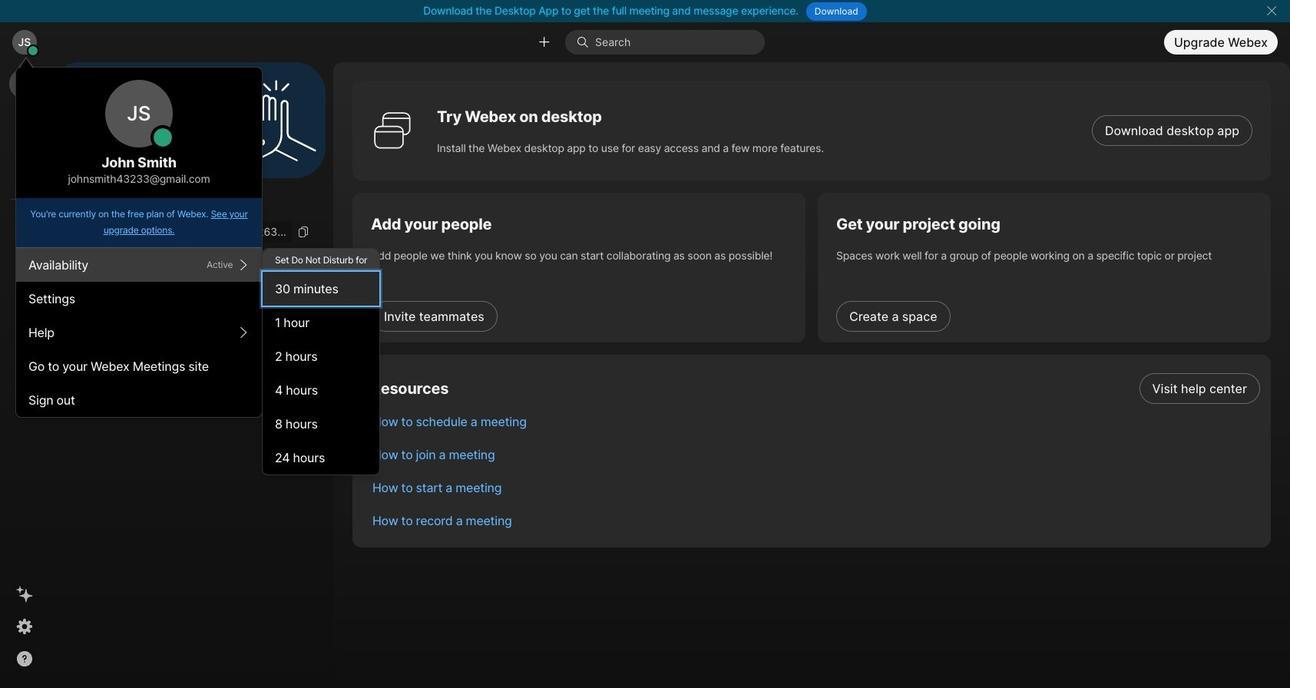 Task type: locate. For each thing, give the bounding box(es) containing it.
set do not disturb for 2 hours menu item
[[263, 340, 380, 373]]

2 list item from the top
[[360, 405, 1272, 438]]

4 list item from the top
[[360, 471, 1272, 504]]

list item
[[360, 372, 1272, 405], [360, 405, 1272, 438], [360, 438, 1272, 471], [360, 471, 1272, 504], [360, 504, 1272, 537]]

1 vertical spatial arrow right_16 image
[[238, 327, 250, 339]]

0 vertical spatial arrow right_16 image
[[238, 259, 250, 271]]

navigation
[[0, 62, 49, 688]]

5 list item from the top
[[360, 504, 1272, 537]]

2 arrow right_16 image from the top
[[238, 327, 250, 339]]

availability menu
[[263, 249, 380, 475]]

sign out menu item
[[16, 383, 262, 417]]

menu item
[[263, 249, 380, 272]]

None text field
[[61, 221, 292, 243]]

set do not disturb for 24 hours menu item
[[263, 441, 380, 475]]

profile settings menu menu bar
[[16, 248, 381, 476]]

go to your webex meetings site menu item
[[16, 350, 262, 383]]

settings menu item
[[16, 282, 262, 316]]

1 arrow right_16 image from the top
[[238, 259, 250, 271]]

arrow right_16 image
[[238, 259, 250, 271], [238, 327, 250, 339]]



Task type: describe. For each thing, give the bounding box(es) containing it.
3 list item from the top
[[360, 438, 1272, 471]]

arrow right_16 image inside help menu item
[[238, 327, 250, 339]]

set do not disturb for 30 minutes menu item
[[263, 272, 380, 306]]

two hands high fiving image
[[230, 74, 322, 166]]

set status menu item
[[16, 248, 262, 282]]

set do not disturb for 8 hours menu item
[[263, 407, 380, 441]]

help menu item
[[16, 316, 262, 350]]

cancel_16 image
[[1266, 5, 1278, 17]]

webex tab list
[[9, 68, 40, 234]]

arrow right_16 image inside set status menu item
[[238, 259, 250, 271]]

1 list item from the top
[[360, 372, 1272, 405]]

set do not disturb for 4 hours menu item
[[263, 373, 380, 407]]

set do not disturb for 1 hour menu item
[[263, 306, 380, 340]]



